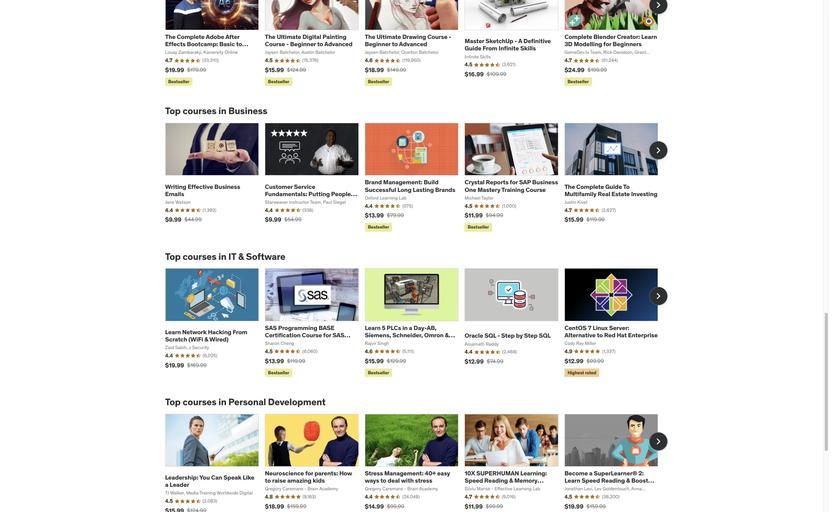 Task type: locate. For each thing, give the bounding box(es) containing it.
1 speed from the left
[[465, 477, 483, 485]]

complete
[[177, 33, 205, 40], [565, 33, 592, 40], [576, 183, 604, 190]]

learn inside learn network hacking from scratch (wifi & wired)
[[165, 328, 181, 336]]

1 ultimate from the left
[[277, 33, 301, 40]]

0 vertical spatial guide
[[465, 44, 482, 52]]

master sketchup  - a definitive guide from infinite skills link
[[465, 37, 551, 52]]

the inside the ultimate drawing course - beginner to advanced
[[365, 33, 375, 40]]

top for top courses in personal development
[[165, 396, 181, 408]]

& inside learn network hacking from scratch (wifi & wired)
[[204, 336, 208, 343]]

10x superhuman learning: speed reading & memory booster
[[465, 470, 547, 492]]

the for the complete adobe after effects bootcamp: basic to advanced
[[165, 33, 176, 40]]

courses for it
[[183, 251, 217, 263]]

network
[[182, 328, 207, 336]]

1 vertical spatial next image
[[652, 436, 665, 448]]

complete left blender
[[565, 33, 592, 40]]

courses for personal
[[183, 396, 217, 408]]

scratch
[[165, 336, 187, 343]]

for left sap
[[510, 178, 518, 186]]

0 horizontal spatial ultimate
[[277, 33, 301, 40]]

ab,
[[427, 324, 437, 332]]

beginner left painting
[[290, 40, 316, 48]]

1 horizontal spatial ultimate
[[377, 33, 401, 40]]

guide left the to
[[605, 183, 622, 190]]

course inside sas programming base certification course for sas beginners
[[302, 331, 322, 339]]

2 reading from the left
[[601, 477, 625, 485]]

1 vertical spatial from
[[233, 328, 247, 336]]

1 vertical spatial top
[[165, 251, 181, 263]]

advanced inside the complete adobe after effects bootcamp: basic to advanced
[[165, 47, 193, 55]]

complete inside the complete guide to multifamily real estate investing
[[576, 183, 604, 190]]

0 vertical spatial beginners
[[613, 40, 642, 48]]

1 courses from the top
[[183, 105, 217, 117]]

sas programming base certification course for sas beginners
[[265, 324, 345, 346]]

2 vertical spatial courses
[[183, 396, 217, 408]]

crystal reports for sap business one mastery training course link
[[465, 178, 558, 193]]

crystal
[[465, 178, 485, 186]]

sas
[[265, 324, 277, 332], [333, 331, 345, 339]]

carousel element containing sas programming base certification course for sas beginners
[[165, 269, 668, 379]]

a left leader
[[165, 481, 168, 489]]

sas left delta
[[333, 331, 345, 339]]

reading inside 10x superhuman learning: speed reading & memory booster
[[484, 477, 508, 485]]

can
[[211, 474, 222, 482]]

digital
[[303, 33, 321, 40]]

the complete guide to multifamily real estate investing link
[[565, 183, 658, 198]]

0 vertical spatial a
[[409, 324, 412, 332]]

1 beginner from the left
[[290, 40, 316, 48]]

complete for the complete adobe after effects bootcamp: basic to advanced
[[177, 33, 205, 40]]

- inside the ultimate drawing course - beginner to advanced
[[449, 33, 451, 40]]

course right training
[[526, 186, 546, 193]]

course left digital
[[265, 40, 285, 48]]

next image
[[652, 0, 665, 11], [652, 144, 665, 157]]

1 horizontal spatial sas
[[333, 331, 345, 339]]

stress management: 40+ easy ways to deal with stress
[[365, 470, 450, 485]]

writing effective business emails link
[[165, 183, 240, 198]]

linux
[[593, 324, 608, 332]]

the left bootcamp:
[[165, 33, 176, 40]]

0 horizontal spatial a
[[165, 481, 168, 489]]

service
[[294, 183, 315, 190]]

0 horizontal spatial sql
[[485, 332, 496, 340]]

2 courses from the top
[[183, 251, 217, 263]]

1 horizontal spatial from
[[483, 44, 497, 52]]

how
[[339, 470, 352, 477]]

sql right 'by'
[[539, 332, 551, 340]]

for right programming in the bottom of the page
[[323, 331, 331, 339]]

from inside 'master sketchup  - a definitive guide from infinite skills'
[[483, 44, 497, 52]]

40+
[[425, 470, 436, 477]]

1 horizontal spatial sql
[[539, 332, 551, 340]]

0 vertical spatial management:
[[383, 178, 422, 186]]

2 sql from the left
[[539, 332, 551, 340]]

ultimate inside the ultimate digital painting course - beginner to advanced
[[277, 33, 301, 40]]

easy
[[437, 470, 450, 477]]

course inside the ultimate drawing course - beginner to advanced
[[428, 33, 448, 40]]

& right (wifi
[[204, 336, 208, 343]]

top for top courses in business
[[165, 105, 181, 117]]

server:
[[609, 324, 629, 332]]

next image for top courses in it & software
[[652, 290, 665, 302]]

1 vertical spatial courses
[[183, 251, 217, 263]]

ultimate
[[277, 33, 301, 40], [377, 33, 401, 40]]

guide left "sketchup"
[[465, 44, 482, 52]]

customer
[[265, 183, 293, 190]]

4 carousel element from the top
[[165, 414, 668, 512]]

top courses in it & software
[[165, 251, 285, 263]]

personal
[[228, 396, 266, 408]]

real
[[598, 190, 610, 198]]

a
[[409, 324, 412, 332], [589, 470, 593, 477], [165, 481, 168, 489]]

1 carousel element from the top
[[165, 0, 668, 88]]

3 carousel element from the top
[[165, 269, 668, 379]]

next image
[[652, 290, 665, 302], [652, 436, 665, 448]]

1 horizontal spatial beginner
[[365, 40, 391, 48]]

0 vertical spatial top
[[165, 105, 181, 117]]

ultimate inside the ultimate drawing course - beginner to advanced
[[377, 33, 401, 40]]

from right hacking
[[233, 328, 247, 336]]

in
[[219, 105, 226, 117], [219, 251, 226, 263], [403, 324, 408, 332], [219, 396, 226, 408]]

carousel element
[[165, 0, 668, 88], [165, 123, 668, 233], [165, 269, 668, 379], [165, 414, 668, 512]]

0 horizontal spatial from
[[233, 328, 247, 336]]

beginners inside complete blender creator: learn 3d modelling for beginners
[[613, 40, 642, 48]]

alternative
[[565, 331, 596, 339]]

&
[[238, 251, 244, 263], [445, 331, 449, 339], [204, 336, 208, 343], [509, 477, 513, 485], [626, 477, 630, 485]]

for inside complete blender creator: learn 3d modelling for beginners
[[604, 40, 612, 48]]

0 horizontal spatial sas
[[265, 324, 277, 332]]

programming
[[278, 324, 317, 332]]

carousel element containing brand management: build successful long lasting brands
[[165, 123, 668, 233]]

the inside the complete guide to multifamily real estate investing
[[565, 183, 575, 190]]

ultimate for -
[[277, 33, 301, 40]]

advanced
[[324, 40, 353, 48], [399, 40, 427, 48], [165, 47, 193, 55]]

complete inside the complete adobe after effects bootcamp: basic to advanced
[[177, 33, 205, 40]]

7
[[588, 324, 592, 332]]

memory inside become a superlearner® 2: learn speed reading & boost memory
[[565, 484, 588, 492]]

effective
[[188, 183, 213, 190]]

carousel element for top courses in it & software
[[165, 269, 668, 379]]

3 courses from the top
[[183, 396, 217, 408]]

management: inside brand management: build successful long lasting brands
[[383, 178, 422, 186]]

next image for complete blender creator: learn 3d modelling for beginners
[[652, 0, 665, 11]]

1 horizontal spatial guide
[[605, 183, 622, 190]]

3d
[[565, 40, 573, 48]]

beginner left the drawing
[[365, 40, 391, 48]]

the for the ultimate drawing course - beginner to advanced
[[365, 33, 375, 40]]

a left day-
[[409, 324, 412, 332]]

guide inside the complete guide to multifamily real estate investing
[[605, 183, 622, 190]]

carousel element containing neuroscience for parents: how to raise amazing kids
[[165, 414, 668, 512]]

beginners for blender
[[613, 40, 642, 48]]

hacking
[[208, 328, 231, 336]]

the for the complete guide to multifamily real estate investing
[[565, 183, 575, 190]]

infinite
[[499, 44, 519, 52]]

certification
[[265, 331, 301, 339]]

step right 'by'
[[524, 332, 538, 340]]

2 carousel element from the top
[[165, 123, 668, 233]]

2 beginner from the left
[[365, 40, 391, 48]]

reading right '10x'
[[484, 477, 508, 485]]

from
[[483, 44, 497, 52], [233, 328, 247, 336]]

the right painting
[[365, 33, 375, 40]]

emails
[[165, 190, 184, 198]]

- left 'by'
[[498, 332, 500, 340]]

advanced inside the ultimate drawing course - beginner to advanced
[[399, 40, 427, 48]]

a right become
[[589, 470, 593, 477]]

-
[[449, 33, 451, 40], [515, 37, 517, 45], [286, 40, 289, 48], [498, 332, 500, 340]]

courses for business
[[183, 105, 217, 117]]

- left a
[[515, 37, 517, 45]]

superhuman
[[476, 470, 519, 477]]

0 horizontal spatial memory
[[515, 477, 538, 485]]

to inside neuroscience for parents: how to raise amazing kids
[[265, 477, 271, 485]]

training
[[502, 186, 525, 193]]

- left master
[[449, 33, 451, 40]]

in for top courses in personal development
[[219, 396, 226, 408]]

leader
[[170, 481, 189, 489]]

course right the drawing
[[428, 33, 448, 40]]

0 horizontal spatial guide
[[465, 44, 482, 52]]

speed
[[465, 477, 483, 485], [582, 477, 600, 485]]

management: for top courses in business
[[383, 178, 422, 186]]

the ultimate drawing course - beginner to advanced
[[365, 33, 451, 48]]

master sketchup  - a definitive guide from infinite skills
[[465, 37, 551, 52]]

- inside the ultimate digital painting course - beginner to advanced
[[286, 40, 289, 48]]

1 horizontal spatial beginners
[[613, 40, 642, 48]]

1 top from the top
[[165, 105, 181, 117]]

sql
[[485, 332, 496, 340], [539, 332, 551, 340]]

management: for top courses in personal development
[[384, 470, 424, 477]]

0 horizontal spatial speed
[[465, 477, 483, 485]]

investing
[[631, 190, 658, 198]]

in for top courses in business
[[219, 105, 226, 117]]

1 next image from the top
[[652, 290, 665, 302]]

from left infinite
[[483, 44, 497, 52]]

memory
[[515, 477, 538, 485], [565, 484, 588, 492]]

1 vertical spatial next image
[[652, 144, 665, 157]]

creator:
[[617, 33, 640, 40]]

2 speed from the left
[[582, 477, 600, 485]]

1 vertical spatial guide
[[605, 183, 622, 190]]

1 vertical spatial management:
[[384, 470, 424, 477]]

top courses in personal development
[[165, 396, 326, 408]]

reading left boost
[[601, 477, 625, 485]]

business
[[228, 105, 267, 117], [532, 178, 558, 186], [214, 183, 240, 190]]

from inside learn network hacking from scratch (wifi & wired)
[[233, 328, 247, 336]]

booster
[[465, 484, 487, 492]]

0 vertical spatial from
[[483, 44, 497, 52]]

- left digital
[[286, 40, 289, 48]]

0 horizontal spatial advanced
[[165, 47, 193, 55]]

course right 'certification'
[[302, 331, 322, 339]]

you
[[199, 474, 210, 482]]

for left parents:
[[305, 470, 313, 477]]

the inside the ultimate digital painting course - beginner to advanced
[[265, 33, 275, 40]]

drawing
[[402, 33, 426, 40]]

3 top from the top
[[165, 396, 181, 408]]

complete blender creator: learn 3d modelling for beginners link
[[565, 33, 657, 48]]

ultimate for beginner
[[377, 33, 401, 40]]

for inside 'crystal reports for sap business one mastery training course'
[[510, 178, 518, 186]]

2 horizontal spatial a
[[589, 470, 593, 477]]

beginners inside sas programming base certification course for sas beginners
[[265, 339, 294, 346]]

neuroscience for parents: how to raise amazing kids link
[[265, 470, 352, 485]]

2 next image from the top
[[652, 436, 665, 448]]

sas programming base certification course for sas beginners link
[[265, 324, 351, 346]]

complete left estate
[[576, 183, 604, 190]]

amazing
[[287, 477, 312, 485]]

1 horizontal spatial a
[[409, 324, 412, 332]]

2 horizontal spatial advanced
[[399, 40, 427, 48]]

advanced inside the ultimate digital painting course - beginner to advanced
[[324, 40, 353, 48]]

complete left adobe
[[177, 33, 205, 40]]

1 horizontal spatial speed
[[582, 477, 600, 485]]

sql right the oracle
[[485, 332, 496, 340]]

sas left programming in the bottom of the page
[[265, 324, 277, 332]]

step left 'by'
[[501, 332, 515, 340]]

mastery
[[478, 186, 500, 193]]

0 horizontal spatial reading
[[484, 477, 508, 485]]

for inside sas programming base certification course for sas beginners
[[323, 331, 331, 339]]

0 horizontal spatial beginner
[[290, 40, 316, 48]]

1 reading from the left
[[484, 477, 508, 485]]

course
[[428, 33, 448, 40], [265, 40, 285, 48], [526, 186, 546, 193], [302, 331, 322, 339]]

1 vertical spatial beginners
[[265, 339, 294, 346]]

the right after
[[265, 33, 275, 40]]

management: inside stress management: 40+ easy ways to deal with stress
[[384, 470, 424, 477]]

& left learning:
[[509, 477, 513, 485]]

memory inside 10x superhuman learning: speed reading & memory booster
[[515, 477, 538, 485]]

management:
[[383, 178, 422, 186], [384, 470, 424, 477]]

leadership: you can speak like a leader link
[[165, 474, 255, 489]]

2 vertical spatial top
[[165, 396, 181, 408]]

adobe
[[206, 33, 224, 40]]

the left real
[[565, 183, 575, 190]]

1 horizontal spatial advanced
[[324, 40, 353, 48]]

skills
[[520, 44, 536, 52]]

0 horizontal spatial beginners
[[265, 339, 294, 346]]

ultimate left the drawing
[[377, 33, 401, 40]]

a inside the leadership: you can speak like a leader
[[165, 481, 168, 489]]

1 sql from the left
[[485, 332, 496, 340]]

brand management: build successful long lasting brands
[[365, 178, 455, 193]]

2 ultimate from the left
[[377, 33, 401, 40]]

0 vertical spatial next image
[[652, 0, 665, 11]]

1 vertical spatial a
[[589, 470, 593, 477]]

2 next image from the top
[[652, 144, 665, 157]]

0 vertical spatial next image
[[652, 290, 665, 302]]

learn 5 plcs in a day-ab, siemens, schneider, omron & delta
[[365, 324, 449, 346]]

speak
[[224, 474, 242, 482]]

next image for the complete guide to multifamily real estate investing
[[652, 144, 665, 157]]

1 horizontal spatial step
[[524, 332, 538, 340]]

advanced for the ultimate digital painting course - beginner to advanced
[[324, 40, 353, 48]]

the inside the complete adobe after effects bootcamp: basic to advanced
[[165, 33, 176, 40]]

beginner inside the ultimate digital painting course - beginner to advanced
[[290, 40, 316, 48]]

& right omron
[[445, 331, 449, 339]]

step
[[501, 332, 515, 340], [524, 332, 538, 340]]

leadership:
[[165, 474, 198, 482]]

& left boost
[[626, 477, 630, 485]]

ultimate left digital
[[277, 33, 301, 40]]

for right modelling
[[604, 40, 612, 48]]

base
[[319, 324, 335, 332]]

effects
[[165, 40, 186, 48]]

2 top from the top
[[165, 251, 181, 263]]

first
[[265, 197, 278, 205]]

1 horizontal spatial reading
[[601, 477, 625, 485]]

0 horizontal spatial step
[[501, 332, 515, 340]]

build
[[424, 178, 439, 186]]

1 next image from the top
[[652, 0, 665, 11]]

0 vertical spatial courses
[[183, 105, 217, 117]]

1 horizontal spatial memory
[[565, 484, 588, 492]]

top
[[165, 105, 181, 117], [165, 251, 181, 263], [165, 396, 181, 408]]

2 vertical spatial a
[[165, 481, 168, 489]]

- inside 'master sketchup  - a definitive guide from infinite skills'
[[515, 37, 517, 45]]

learn inside complete blender creator: learn 3d modelling for beginners
[[641, 33, 657, 40]]

to inside the ultimate digital painting course - beginner to advanced
[[317, 40, 323, 48]]



Task type: vqa. For each thing, say whether or not it's contained in the screenshot.


Task type: describe. For each thing, give the bounding box(es) containing it.
become
[[565, 470, 588, 477]]

customer service fundamentals: putting people first
[[265, 183, 351, 205]]

10x superhuman learning: speed reading & memory booster link
[[465, 470, 547, 492]]

course inside the ultimate digital painting course - beginner to advanced
[[265, 40, 285, 48]]

putting
[[309, 190, 330, 198]]

oracle sql - step by step sql
[[465, 332, 551, 340]]

writing effective business emails
[[165, 183, 240, 198]]

advanced for the complete adobe after effects bootcamp: basic to advanced
[[165, 47, 193, 55]]

delta
[[365, 339, 380, 346]]

learn network hacking from scratch (wifi & wired) link
[[165, 328, 247, 343]]

estate
[[612, 190, 630, 198]]

for inside neuroscience for parents: how to raise amazing kids
[[305, 470, 313, 477]]

learning:
[[521, 470, 547, 477]]

software
[[246, 251, 285, 263]]

blender
[[594, 33, 616, 40]]

learn inside learn 5 plcs in a day-ab, siemens, schneider, omron & delta
[[365, 324, 381, 332]]

beginners for programming
[[265, 339, 294, 346]]

5
[[382, 324, 386, 332]]

by
[[516, 332, 523, 340]]

successful
[[365, 186, 396, 193]]

course inside 'crystal reports for sap business one mastery training course'
[[526, 186, 546, 193]]

hat
[[617, 331, 627, 339]]

(wifi
[[189, 336, 203, 343]]

neuroscience for parents: how to raise amazing kids
[[265, 470, 352, 485]]

raise
[[272, 477, 286, 485]]

& inside 10x superhuman learning: speed reading & memory booster
[[509, 477, 513, 485]]

day-
[[414, 324, 427, 332]]

next image for top courses in personal development
[[652, 436, 665, 448]]

1 step from the left
[[501, 332, 515, 340]]

oracle
[[465, 332, 483, 340]]

parents:
[[315, 470, 338, 477]]

in for top courses in it & software
[[219, 251, 226, 263]]

boost
[[632, 477, 648, 485]]

business inside 'crystal reports for sap business one mastery training course'
[[532, 178, 558, 186]]

long
[[398, 186, 412, 193]]

speed inside 10x superhuman learning: speed reading & memory booster
[[465, 477, 483, 485]]

reports
[[486, 178, 509, 186]]

in inside learn 5 plcs in a day-ab, siemens, schneider, omron & delta
[[403, 324, 408, 332]]

deal
[[388, 477, 400, 485]]

complete blender creator: learn 3d modelling for beginners
[[565, 33, 657, 48]]

stress
[[365, 470, 383, 477]]

carousel element for top courses in business
[[165, 123, 668, 233]]

to inside stress management: 40+ easy ways to deal with stress
[[381, 477, 386, 485]]

brand
[[365, 178, 382, 186]]

ways
[[365, 477, 379, 485]]

customer service fundamentals: putting people first link
[[265, 183, 357, 205]]

multifamily
[[565, 190, 597, 198]]

top courses in business
[[165, 105, 267, 117]]

complete for the complete guide to multifamily real estate investing
[[576, 183, 604, 190]]

a
[[518, 37, 522, 45]]

brands
[[435, 186, 455, 193]]

the complete adobe after effects bootcamp: basic to advanced
[[165, 33, 242, 55]]

the ultimate drawing course - beginner to advanced link
[[365, 33, 451, 48]]

speed inside become a superlearner® 2: learn speed reading & boost memory
[[582, 477, 600, 485]]

the complete guide to multifamily real estate investing
[[565, 183, 658, 198]]

schneider,
[[393, 331, 423, 339]]

become a superlearner® 2: learn speed reading & boost memory link
[[565, 470, 654, 492]]

stress management: 40+ easy ways to deal with stress link
[[365, 470, 450, 485]]

carousel element containing the complete adobe after effects bootcamp: basic to advanced
[[165, 0, 668, 88]]

with
[[401, 477, 414, 485]]

carousel element for top courses in personal development
[[165, 414, 668, 512]]

& inside learn 5 plcs in a day-ab, siemens, schneider, omron & delta
[[445, 331, 449, 339]]

it
[[228, 251, 236, 263]]

a inside learn 5 plcs in a day-ab, siemens, schneider, omron & delta
[[409, 324, 412, 332]]

centos 7 linux server: alternative to red hat enterprise
[[565, 324, 658, 339]]

omron
[[424, 331, 444, 339]]

crystal reports for sap business one mastery training course
[[465, 178, 558, 193]]

learn inside become a superlearner® 2: learn speed reading & boost memory
[[565, 477, 581, 485]]

the complete adobe after effects bootcamp: basic to advanced link
[[165, 33, 248, 55]]

beginner inside the ultimate drawing course - beginner to advanced
[[365, 40, 391, 48]]

like
[[243, 474, 255, 482]]

development
[[268, 396, 326, 408]]

to
[[623, 183, 630, 190]]

centos
[[565, 324, 587, 332]]

& inside become a superlearner® 2: learn speed reading & boost memory
[[626, 477, 630, 485]]

master
[[465, 37, 484, 45]]

the for the ultimate digital painting course - beginner to advanced
[[265, 33, 275, 40]]

top for top courses in it & software
[[165, 251, 181, 263]]

the ultimate digital painting course - beginner to advanced link
[[265, 33, 353, 48]]

2 step from the left
[[524, 332, 538, 340]]

to inside the ultimate drawing course - beginner to advanced
[[392, 40, 398, 48]]

business inside writing effective business emails
[[214, 183, 240, 190]]

reading inside become a superlearner® 2: learn speed reading & boost memory
[[601, 477, 625, 485]]

after
[[225, 33, 240, 40]]

bootcamp:
[[187, 40, 218, 48]]

a inside become a superlearner® 2: learn speed reading & boost memory
[[589, 470, 593, 477]]

to inside the complete adobe after effects bootcamp: basic to advanced
[[236, 40, 242, 48]]

guide inside 'master sketchup  - a definitive guide from infinite skills'
[[465, 44, 482, 52]]

fundamentals:
[[265, 190, 307, 198]]

one
[[465, 186, 476, 193]]

siemens,
[[365, 331, 391, 339]]

complete inside complete blender creator: learn 3d modelling for beginners
[[565, 33, 592, 40]]

learn 5 plcs in a day-ab, siemens, schneider, omron & delta link
[[365, 324, 455, 346]]

sap
[[519, 178, 531, 186]]

to inside centos 7 linux server: alternative to red hat enterprise
[[597, 331, 603, 339]]

plcs
[[387, 324, 401, 332]]

superlearner®
[[594, 470, 637, 477]]

red
[[604, 331, 616, 339]]

& right it
[[238, 251, 244, 263]]

people
[[331, 190, 351, 198]]

modelling
[[574, 40, 602, 48]]

10x
[[465, 470, 475, 477]]



